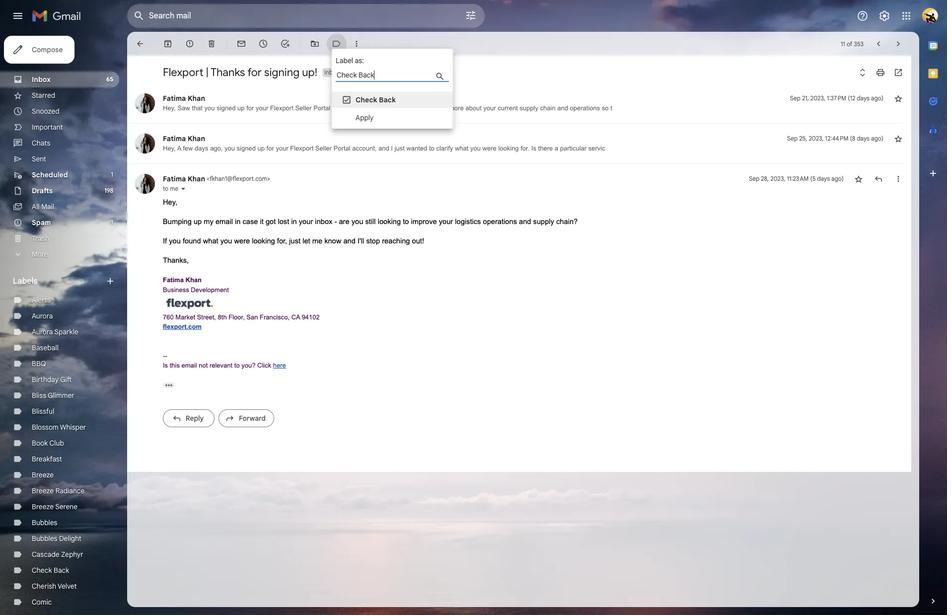 Task type: locate. For each thing, give the bounding box(es) containing it.
supply left the 'chain?'
[[534, 218, 555, 226]]

is right for.
[[532, 145, 537, 152]]

1 horizontal spatial portal
[[334, 145, 351, 152]]

0 horizontal spatial inbox
[[32, 75, 51, 84]]

0 vertical spatial seller
[[295, 104, 312, 112]]

khan up development
[[186, 276, 202, 284]]

not starred image down (8
[[854, 174, 864, 184]]

Not starred checkbox
[[894, 93, 904, 103], [894, 134, 904, 144]]

cascade zephyr link
[[32, 550, 83, 559]]

breeze down breakfast link
[[32, 471, 54, 480]]

more button
[[0, 247, 119, 262]]

2 so from the left
[[602, 104, 609, 112]]

fatima up business
[[163, 276, 184, 284]]

a
[[431, 104, 434, 112], [555, 145, 559, 152]]

0 vertical spatial breeze
[[32, 471, 54, 480]]

0 horizontal spatial portal
[[314, 104, 331, 112]]

sep for sep 28, 2023, 11:23 am (5 days ago)
[[750, 175, 760, 182]]

0 vertical spatial ago)
[[872, 94, 884, 102]]

inbox for inbox button
[[325, 69, 339, 76]]

(5
[[811, 175, 816, 182]]

click
[[257, 362, 271, 369]]

bubbles for the bubbles link
[[32, 518, 57, 527]]

ca
[[292, 313, 300, 321]]

ago) left not starred icon
[[872, 94, 884, 102]]

sep
[[791, 94, 801, 102], [788, 135, 798, 142], [750, 175, 760, 182]]

up down flexport | thanks for signing up!
[[238, 104, 245, 112]]

1 aurora from the top
[[32, 312, 53, 321]]

0 vertical spatial signed
[[217, 104, 236, 112]]

check up apply
[[356, 95, 378, 104]]

account, left i
[[353, 145, 377, 152]]

thanks,
[[163, 256, 189, 264]]

2 vertical spatial sep
[[750, 175, 760, 182]]

spam
[[32, 218, 51, 227]]

0 vertical spatial portal
[[314, 104, 331, 112]]

not starred checkbox for sep 25, 2023, 12:44 pm (8 days ago)
[[894, 134, 904, 144]]

1 1 from the top
[[111, 171, 113, 178]]

to left you?
[[234, 362, 240, 369]]

2 aurora from the top
[[32, 328, 53, 336]]

fatima khan
[[163, 94, 205, 103], [163, 134, 205, 143]]

not starred checkbox down not starred icon
[[894, 134, 904, 144]]

development
[[191, 286, 229, 294]]

looking left for,
[[252, 237, 275, 245]]

0 horizontal spatial not starred image
[[854, 174, 864, 184]]

2 in from the left
[[291, 218, 297, 226]]

and right chain
[[558, 104, 569, 112]]

1 vertical spatial 2023,
[[809, 135, 824, 142]]

operations right logistics
[[483, 218, 517, 226]]

1 vertical spatial were
[[234, 237, 250, 245]]

logistics
[[455, 218, 481, 226]]

sep left 21,
[[791, 94, 801, 102]]

you right ago,
[[225, 145, 235, 152]]

you right clarify
[[471, 145, 481, 152]]

in right lost
[[291, 218, 297, 226]]

to me
[[163, 185, 178, 192]]

me right let in the top left of the page
[[312, 237, 323, 245]]

comic link
[[32, 598, 52, 607]]

0 horizontal spatial check
[[32, 566, 52, 575]]

aurora for aurora link
[[32, 312, 53, 321]]

0 vertical spatial back
[[379, 95, 396, 104]]

0 horizontal spatial back
[[54, 566, 69, 575]]

1 horizontal spatial me
[[312, 237, 323, 245]]

not starred image for sep 25, 2023, 12:44 pm (8 days ago)
[[894, 134, 904, 144]]

1:37 pm
[[828, 94, 847, 102]]

3 breeze from the top
[[32, 503, 54, 511]]

1 hey, from the top
[[163, 104, 176, 112]]

1 vertical spatial aurora
[[32, 328, 53, 336]]

days right (5
[[818, 175, 831, 182]]

back right i'd
[[379, 95, 396, 104]]

fatima up saw
[[163, 94, 186, 103]]

were left for.
[[483, 145, 497, 152]]

snoozed link
[[32, 107, 59, 116]]

bubbles for bubbles delight
[[32, 534, 57, 543]]

<
[[207, 175, 210, 182]]

breakfast
[[32, 455, 62, 464]]

198
[[104, 187, 113, 194]]

11 of 353
[[841, 40, 864, 47]]

inbox down label
[[325, 69, 339, 76]]

fatima khan cell
[[163, 174, 270, 183]]

sep 25, 2023, 12:44 pm (8 days ago)
[[788, 135, 884, 142]]

business
[[163, 286, 189, 294]]

1 bubbles from the top
[[32, 518, 57, 527]]

0 vertical spatial aurora
[[32, 312, 53, 321]]

check back up apply
[[356, 95, 396, 104]]

back
[[379, 95, 396, 104], [54, 566, 69, 575]]

few
[[183, 145, 193, 152]]

0 horizontal spatial just
[[289, 237, 301, 245]]

11
[[841, 40, 846, 47]]

check inside labels navigation
[[32, 566, 52, 575]]

market
[[176, 313, 195, 321]]

a
[[177, 145, 181, 152]]

sep 25, 2023, 12:44 pm (8 days ago) cell
[[788, 134, 884, 144]]

hey, left a
[[163, 145, 176, 152]]

2023, right 21,
[[811, 94, 826, 102]]

check back
[[356, 95, 396, 104], [32, 566, 69, 575]]

signed right ago,
[[237, 145, 256, 152]]

aurora down aurora link
[[32, 328, 53, 336]]

fatima khan up saw
[[163, 94, 205, 103]]

so left t
[[602, 104, 609, 112]]

francisco,
[[260, 313, 290, 321]]

street,
[[197, 313, 216, 321]]

up up the fkhan1@flexport.com on the left top of page
[[258, 145, 265, 152]]

1 horizontal spatial check
[[356, 95, 378, 104]]

1 vertical spatial not starred checkbox
[[894, 134, 904, 144]]

signed
[[217, 104, 236, 112], [237, 145, 256, 152]]

tab list
[[920, 32, 948, 580]]

None search field
[[127, 4, 485, 28]]

2 horizontal spatial looking
[[499, 145, 519, 152]]

1 vertical spatial account,
[[353, 145, 377, 152]]

chats link
[[32, 139, 50, 148]]

sep for sep 21, 2023, 1:37 pm (12 days ago)
[[791, 94, 801, 102]]

hey, left saw
[[163, 104, 176, 112]]

Search mail text field
[[149, 11, 437, 21]]

0 horizontal spatial me
[[170, 185, 178, 192]]

1 vertical spatial back
[[54, 566, 69, 575]]

hey, for hey, a few days ago, you signed up for your flexport seller portal account, and i just wanted to clarify what you were looking for. is there a particular servic
[[163, 145, 176, 152]]

0 vertical spatial 1
[[111, 171, 113, 178]]

0 horizontal spatial check back
[[32, 566, 69, 575]]

0 vertical spatial fatima khan
[[163, 94, 205, 103]]

days right (8
[[858, 135, 870, 142]]

1 horizontal spatial inbox
[[325, 69, 339, 76]]

1 vertical spatial is
[[163, 362, 168, 369]]

0 horizontal spatial operations
[[483, 218, 517, 226]]

to left show details 'image'
[[163, 185, 169, 192]]

i
[[391, 145, 393, 152]]

1 vertical spatial ago)
[[872, 135, 884, 142]]

support image
[[857, 10, 869, 22]]

starred link
[[32, 91, 55, 100]]

0 horizontal spatial in
[[235, 218, 241, 226]]

looking left for.
[[499, 145, 519, 152]]

1 vertical spatial looking
[[378, 218, 401, 226]]

gmail image
[[32, 6, 86, 26]]

fatima up to me
[[163, 174, 186, 183]]

bubbles down the bubbles link
[[32, 534, 57, 543]]

breeze down breeze link
[[32, 487, 54, 496]]

1 vertical spatial operations
[[483, 218, 517, 226]]

0 vertical spatial hey,
[[163, 104, 176, 112]]

operations left t
[[570, 104, 601, 112]]

1 vertical spatial check back
[[32, 566, 69, 575]]

so left i'd
[[359, 104, 365, 112]]

check up cherish
[[32, 566, 52, 575]]

hey, down to me
[[163, 198, 177, 206]]

0 horizontal spatial email
[[182, 362, 197, 369]]

sep left 28, in the top right of the page
[[750, 175, 760, 182]]

let
[[303, 237, 310, 245]]

signing
[[264, 66, 300, 79]]

1 not starred checkbox from the top
[[894, 93, 904, 103]]

blissful link
[[32, 407, 54, 416]]

radiance
[[56, 487, 85, 496]]

0 vertical spatial flexport
[[163, 66, 204, 79]]

1 vertical spatial me
[[312, 237, 323, 245]]

1 vertical spatial supply
[[534, 218, 555, 226]]

1 breeze from the top
[[32, 471, 54, 480]]

1 horizontal spatial what
[[455, 145, 469, 152]]

for right thanks
[[248, 66, 262, 79]]

starred
[[32, 91, 55, 100]]

inbox button
[[323, 68, 340, 77]]

2 vertical spatial looking
[[252, 237, 275, 245]]

inbox for inbox link
[[32, 75, 51, 84]]

back inside labels navigation
[[54, 566, 69, 575]]

0 horizontal spatial so
[[359, 104, 365, 112]]

2 fatima from the top
[[163, 134, 186, 143]]

0 vertical spatial not starred checkbox
[[894, 93, 904, 103]]

1 vertical spatial hey,
[[163, 145, 176, 152]]

khan
[[188, 94, 205, 103], [188, 134, 205, 143], [188, 174, 205, 183], [186, 276, 202, 284]]

report spam image
[[185, 39, 195, 49]]

94102
[[302, 313, 320, 321]]

clarify
[[437, 145, 453, 152]]

you right found
[[221, 237, 232, 245]]

just right i
[[395, 145, 405, 152]]

1 vertical spatial sep
[[788, 135, 798, 142]]

are
[[339, 218, 350, 226]]

move to image
[[310, 39, 320, 49]]

1 horizontal spatial email
[[216, 218, 233, 226]]

breeze radiance
[[32, 487, 85, 496]]

1 down 198
[[111, 219, 113, 226]]

looking right still
[[378, 218, 401, 226]]

aurora
[[32, 312, 53, 321], [32, 328, 53, 336]]

1 horizontal spatial seller
[[316, 145, 332, 152]]

email left "not"
[[182, 362, 197, 369]]

current
[[498, 104, 518, 112]]

breeze up the bubbles link
[[32, 503, 54, 511]]

fatima up a
[[163, 134, 186, 143]]

what right found
[[203, 237, 219, 245]]

bbq link
[[32, 359, 46, 368]]

2 fatima khan from the top
[[163, 134, 205, 143]]

bubbles delight link
[[32, 534, 81, 543]]

0 vertical spatial bubbles
[[32, 518, 57, 527]]

what right clarify
[[455, 145, 469, 152]]

1 horizontal spatial looking
[[378, 218, 401, 226]]

4 fatima from the top
[[163, 276, 184, 284]]

inbox
[[315, 218, 333, 226]]

1 vertical spatial a
[[555, 145, 559, 152]]

and left the 'chain?'
[[519, 218, 532, 226]]

sep left 25,
[[788, 135, 798, 142]]

aurora link
[[32, 312, 53, 321]]

2 vertical spatial hey,
[[163, 198, 177, 206]]

2 not starred checkbox from the top
[[894, 134, 904, 144]]

0 vertical spatial sep
[[791, 94, 801, 102]]

portal
[[314, 104, 331, 112], [334, 145, 351, 152]]

0 vertical spatial supply
[[520, 104, 539, 112]]

a left little
[[431, 104, 434, 112]]

0 vertical spatial a
[[431, 104, 434, 112]]

label as:
[[336, 56, 364, 65]]

blossom whisper link
[[32, 423, 86, 432]]

not starred image
[[894, 134, 904, 144], [854, 174, 864, 184]]

gift
[[60, 375, 72, 384]]

your
[[256, 104, 269, 112], [484, 104, 496, 112], [276, 145, 289, 152], [299, 218, 313, 226], [439, 218, 453, 226]]

0 vertical spatial 2023,
[[811, 94, 826, 102]]

bubbles delight
[[32, 534, 81, 543]]

breeze link
[[32, 471, 54, 480]]

1 vertical spatial fatima khan
[[163, 134, 205, 143]]

2 breeze from the top
[[32, 487, 54, 496]]

2 hey, from the top
[[163, 145, 176, 152]]

to
[[389, 104, 395, 112], [429, 145, 435, 152], [163, 185, 169, 192], [403, 218, 409, 226], [234, 362, 240, 369]]

operations
[[570, 104, 601, 112], [483, 218, 517, 226]]

1 horizontal spatial signed
[[237, 145, 256, 152]]

0 horizontal spatial up
[[194, 218, 202, 226]]

for up >
[[267, 145, 274, 152]]

not starred image down not starred icon
[[894, 134, 904, 144]]

a right there
[[555, 145, 559, 152]]

just left let in the top left of the page
[[289, 237, 301, 245]]

aurora down alerts link
[[32, 312, 53, 321]]

0 horizontal spatial were
[[234, 237, 250, 245]]

is left the this on the bottom left
[[163, 362, 168, 369]]

and left i'll
[[344, 237, 356, 245]]

0 vertical spatial operations
[[570, 104, 601, 112]]

whisper
[[60, 423, 86, 432]]

1 vertical spatial bubbles
[[32, 534, 57, 543]]

2023, right 28, in the top right of the page
[[771, 175, 786, 182]]

days right few
[[195, 145, 209, 152]]

0 vertical spatial just
[[395, 145, 405, 152]]

2 vertical spatial 2023,
[[771, 175, 786, 182]]

were down case
[[234, 237, 250, 245]]

up left my
[[194, 218, 202, 226]]

apply
[[356, 113, 374, 122]]

were
[[483, 145, 497, 152], [234, 237, 250, 245]]

1 vertical spatial signed
[[237, 145, 256, 152]]

bubbles down breeze serene
[[32, 518, 57, 527]]

not starred checkbox right (12
[[894, 93, 904, 103]]

1 vertical spatial 1
[[111, 219, 113, 226]]

not starred image for sep 28, 2023, 11:23 am (5 days ago)
[[854, 174, 864, 184]]

inbox inside button
[[325, 69, 339, 76]]

ago) for sep 28, 2023, 11:23 am (5 days ago)
[[832, 175, 844, 182]]

to inside -- is this email not relevant to you? click here
[[234, 362, 240, 369]]

ago) right (8
[[872, 135, 884, 142]]

blossom whisper
[[32, 423, 86, 432]]

hey, for hey,
[[163, 198, 177, 206]]

3 hey, from the top
[[163, 198, 177, 206]]

25,
[[800, 135, 808, 142]]

1 horizontal spatial a
[[555, 145, 559, 152]]

in left case
[[235, 218, 241, 226]]

inbox inside labels navigation
[[32, 75, 51, 84]]

cherish
[[32, 582, 56, 591]]

account, up apply
[[332, 104, 357, 112]]

2023, right 25,
[[809, 135, 824, 142]]

servic
[[589, 145, 606, 152]]

me
[[170, 185, 178, 192], [312, 237, 323, 245]]

newer image
[[874, 39, 884, 49]]

1 horizontal spatial were
[[483, 145, 497, 152]]

fatima khan up few
[[163, 134, 205, 143]]

list
[[127, 84, 904, 436]]

add to tasks image
[[280, 39, 290, 49]]

0 horizontal spatial seller
[[295, 104, 312, 112]]

check back up cherish velvet
[[32, 566, 69, 575]]

bubbles
[[32, 518, 57, 527], [32, 534, 57, 543]]

2 bubbles from the top
[[32, 534, 57, 543]]

show details image
[[180, 186, 186, 192]]

2 vertical spatial ago)
[[832, 175, 844, 182]]

supply left chain
[[520, 104, 539, 112]]

signed right that at the left top
[[217, 104, 236, 112]]

me left show details 'image'
[[170, 185, 178, 192]]

khan inside fatima khan business development
[[186, 276, 202, 284]]

ago) left not starred checkbox
[[832, 175, 844, 182]]

1 fatima khan from the top
[[163, 94, 205, 103]]

0 horizontal spatial a
[[431, 104, 434, 112]]

1 horizontal spatial operations
[[570, 104, 601, 112]]

0 vertical spatial what
[[455, 145, 469, 152]]

ago,
[[210, 145, 223, 152]]

1 up 198
[[111, 171, 113, 178]]

1 horizontal spatial in
[[291, 218, 297, 226]]

in
[[235, 218, 241, 226], [291, 218, 297, 226]]

for down flexport | thanks for signing up!
[[247, 104, 254, 112]]

1 vertical spatial check
[[32, 566, 52, 575]]

for
[[248, 66, 262, 79], [247, 104, 254, 112], [267, 145, 274, 152]]

0 horizontal spatial what
[[203, 237, 219, 245]]

mark as unread image
[[237, 39, 247, 49]]

1 vertical spatial breeze
[[32, 487, 54, 496]]

>
[[267, 175, 270, 182]]

0 horizontal spatial signed
[[217, 104, 236, 112]]

important
[[32, 123, 63, 132]]

2 1 from the top
[[111, 219, 113, 226]]

1 horizontal spatial up
[[238, 104, 245, 112]]

email right my
[[216, 218, 233, 226]]

not starred image
[[894, 93, 904, 103]]

2 vertical spatial breeze
[[32, 503, 54, 511]]

cascade
[[32, 550, 59, 559]]

sent link
[[32, 155, 46, 164]]

compose button
[[4, 36, 75, 64]]

days right (12
[[858, 94, 870, 102]]

0 vertical spatial not starred image
[[894, 134, 904, 144]]

email
[[216, 218, 233, 226], [182, 362, 197, 369]]

that
[[192, 104, 203, 112]]

breeze
[[32, 471, 54, 480], [32, 487, 54, 496], [32, 503, 54, 511]]

inbox up starred link
[[32, 75, 51, 84]]

chats
[[32, 139, 50, 148]]

1 horizontal spatial check back
[[356, 95, 396, 104]]

back down cascade zephyr "link"
[[54, 566, 69, 575]]

baseball link
[[32, 343, 59, 352]]



Task type: vqa. For each thing, say whether or not it's contained in the screenshot.
Check
yes



Task type: describe. For each thing, give the bounding box(es) containing it.
know
[[325, 237, 342, 245]]

breeze radiance link
[[32, 487, 85, 496]]

2023, for 12:44 pm
[[809, 135, 824, 142]]

fatima inside fatima khan business development
[[163, 276, 184, 284]]

delete image
[[207, 39, 217, 49]]

club
[[49, 439, 64, 448]]

particular
[[561, 145, 587, 152]]

1 so from the left
[[359, 104, 365, 112]]

Not starred checkbox
[[854, 174, 864, 184]]

hey, saw that you signed up for your flexport seller portal account, so i'd love to understand a little more about your current supply chain and operations so t
[[163, 104, 613, 112]]

scheduled link
[[32, 170, 68, 179]]

scheduled
[[32, 170, 68, 179]]

t
[[611, 104, 613, 112]]

0 vertical spatial up
[[238, 104, 245, 112]]

0 vertical spatial looking
[[499, 145, 519, 152]]

sep for sep 25, 2023, 12:44 pm (8 days ago)
[[788, 135, 798, 142]]

book club
[[32, 439, 64, 448]]

to left clarify
[[429, 145, 435, 152]]

aurora sparkle
[[32, 328, 78, 336]]

1 in from the left
[[235, 218, 241, 226]]

zephyr
[[61, 550, 83, 559]]

to left improve
[[403, 218, 409, 226]]

3 fatima from the top
[[163, 174, 186, 183]]

khan left <
[[188, 174, 205, 183]]

check back inside labels navigation
[[32, 566, 69, 575]]

1 for scheduled
[[111, 171, 113, 178]]

love
[[376, 104, 388, 112]]

0 vertical spatial is
[[532, 145, 537, 152]]

days for sep 25, 2023, 12:44 pm (8 days ago)
[[858, 135, 870, 142]]

flexport | thanks for signing up!
[[163, 66, 318, 79]]

fatima khan < fkhan1@flexport.com >
[[163, 174, 270, 183]]

labels navigation
[[0, 32, 127, 615]]

0 vertical spatial account,
[[332, 104, 357, 112]]

archive image
[[163, 39, 173, 49]]

2023, for 1:37 pm
[[811, 94, 826, 102]]

my
[[204, 218, 214, 226]]

here
[[273, 362, 286, 369]]

snooze image
[[258, 39, 268, 49]]

birthday
[[32, 375, 59, 384]]

to right love
[[389, 104, 395, 112]]

mail
[[41, 202, 54, 211]]

days for sep 28, 2023, 11:23 am (5 days ago)
[[818, 175, 831, 182]]

sep 21, 2023, 1:37 pm (12 days ago)
[[791, 94, 884, 102]]

all
[[32, 202, 40, 211]]

aurora for aurora sparkle
[[32, 328, 53, 336]]

1 for spam
[[111, 219, 113, 226]]

glimmer
[[48, 391, 74, 400]]

breeze serene link
[[32, 503, 78, 511]]

about
[[466, 104, 482, 112]]

list containing fatima khan
[[127, 84, 904, 436]]

hey, a few days ago, you signed up for your flexport seller portal account, and i just wanted to clarify what you were looking for. is there a particular servic
[[163, 145, 606, 152]]

not starred checkbox for sep 21, 2023, 1:37 pm (12 days ago)
[[894, 93, 904, 103]]

sep 28, 2023, 11:23 am (5 days ago)
[[750, 175, 844, 182]]

improve
[[411, 218, 437, 226]]

baseball
[[32, 343, 59, 352]]

more
[[449, 104, 464, 112]]

you right that at the left top
[[205, 104, 215, 112]]

for,
[[277, 237, 287, 245]]

1 vertical spatial seller
[[316, 145, 332, 152]]

8th
[[218, 313, 227, 321]]

sep 28, 2023, 11:23 am (5 days ago) cell
[[750, 174, 844, 184]]

more
[[32, 250, 48, 259]]

trash
[[32, 234, 49, 243]]

birthday gift link
[[32, 375, 72, 384]]

1 vertical spatial for
[[247, 104, 254, 112]]

1 vertical spatial up
[[258, 145, 265, 152]]

back to inbox image
[[135, 39, 145, 49]]

more image
[[352, 39, 362, 49]]

supply for and
[[534, 218, 555, 226]]

you right if
[[169, 237, 181, 245]]

blissful
[[32, 407, 54, 416]]

0 vertical spatial check
[[356, 95, 378, 104]]

0 vertical spatial were
[[483, 145, 497, 152]]

1 fatima from the top
[[163, 94, 186, 103]]

trash link
[[32, 234, 49, 243]]

it
[[260, 218, 264, 226]]

sent
[[32, 155, 46, 164]]

|
[[206, 66, 209, 79]]

all mail link
[[32, 202, 54, 211]]

Label-as menu open text field
[[336, 70, 468, 82]]

1 horizontal spatial just
[[395, 145, 405, 152]]

breeze for breeze link
[[32, 471, 54, 480]]

cherish velvet link
[[32, 582, 77, 591]]

important link
[[32, 123, 63, 132]]

65
[[106, 76, 113, 83]]

fatima khan for saw
[[163, 94, 205, 103]]

is inside -- is this email not relevant to you? click here
[[163, 362, 168, 369]]

comic
[[32, 598, 52, 607]]

(12
[[849, 94, 856, 102]]

1 horizontal spatial back
[[379, 95, 396, 104]]

settings image
[[879, 10, 891, 22]]

relevant
[[210, 362, 233, 369]]

floor,
[[229, 313, 245, 321]]

bubbles link
[[32, 518, 57, 527]]

1 vertical spatial just
[[289, 237, 301, 245]]

older image
[[894, 39, 904, 49]]

out!
[[412, 237, 424, 245]]

email inside -- is this email not relevant to you? click here
[[182, 362, 197, 369]]

understand
[[397, 104, 429, 112]]

if
[[163, 237, 167, 245]]

not
[[199, 362, 208, 369]]

labels image
[[332, 39, 342, 49]]

fkhan1@flexport.com
[[210, 175, 267, 182]]

breeze for breeze radiance
[[32, 487, 54, 496]]

bumping
[[163, 218, 192, 226]]

breeze serene
[[32, 503, 78, 511]]

main menu image
[[12, 10, 24, 22]]

(8
[[851, 135, 856, 142]]

book club link
[[32, 439, 64, 448]]

and left i
[[379, 145, 390, 152]]

san
[[247, 313, 258, 321]]

stop
[[367, 237, 380, 245]]

if you found what you were looking for, just let me know and i'll stop reaching out!
[[163, 237, 424, 245]]

fatima khan for a
[[163, 134, 205, 143]]

760 market street, 8th floor, san francisco, ca 94102 flexport.com
[[163, 313, 320, 331]]

sep 21, 2023, 1:37 pm (12 days ago) cell
[[791, 93, 884, 103]]

drafts
[[32, 186, 53, 195]]

0 vertical spatial for
[[248, 66, 262, 79]]

0 vertical spatial email
[[216, 218, 233, 226]]

supply for current
[[520, 104, 539, 112]]

breeze for breeze serene
[[32, 503, 54, 511]]

sparkle
[[54, 328, 78, 336]]

bbq
[[32, 359, 46, 368]]

hey, for hey, saw that you signed up for your flexport seller portal account, so i'd love to understand a little more about your current supply chain and operations so t
[[163, 104, 176, 112]]

chain
[[541, 104, 556, 112]]

i'd
[[367, 104, 374, 112]]

2023, for 11:23 am
[[771, 175, 786, 182]]

labels
[[13, 276, 38, 286]]

serene
[[55, 503, 78, 511]]

0 horizontal spatial looking
[[252, 237, 275, 245]]

1 vertical spatial portal
[[334, 145, 351, 152]]

breakfast link
[[32, 455, 62, 464]]

fatima khan business development
[[163, 276, 229, 294]]

labels heading
[[13, 276, 105, 286]]

bliss
[[32, 391, 46, 400]]

ago) for sep 25, 2023, 12:44 pm (8 days ago)
[[872, 135, 884, 142]]

bumping up my email in case it got lost in your inbox - are you still looking to improve your logistics operations and supply chain?
[[163, 218, 578, 226]]

11:23 am
[[788, 175, 809, 182]]

khan up few
[[188, 134, 205, 143]]

you left still
[[352, 218, 364, 226]]

days for sep 21, 2023, 1:37 pm (12 days ago)
[[858, 94, 870, 102]]

760
[[163, 313, 174, 321]]

1 vertical spatial flexport
[[270, 104, 294, 112]]

ago) for sep 21, 2023, 1:37 pm (12 days ago)
[[872, 94, 884, 102]]

advanced search options image
[[461, 5, 481, 25]]

alerts link
[[32, 296, 51, 305]]

2 vertical spatial for
[[267, 145, 274, 152]]

search mail image
[[130, 7, 148, 25]]

0 vertical spatial me
[[170, 185, 178, 192]]

thanks
[[211, 66, 245, 79]]

khan up that at the left top
[[188, 94, 205, 103]]

aurora sparkle link
[[32, 328, 78, 336]]

saw
[[178, 104, 190, 112]]

2 vertical spatial flexport
[[290, 145, 314, 152]]

2 vertical spatial up
[[194, 218, 202, 226]]



